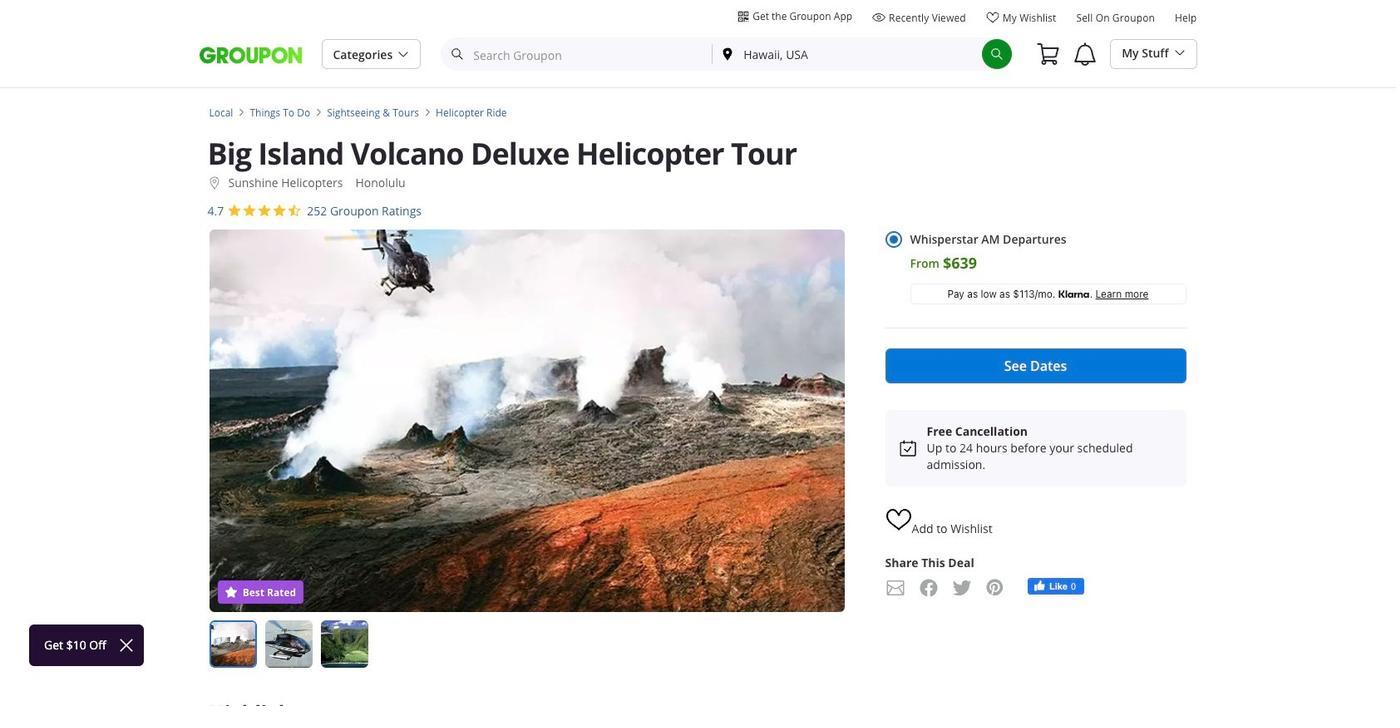 Task type: describe. For each thing, give the bounding box(es) containing it.
thumbnail 2 option
[[265, 620, 312, 668]]

thumbnail 1 option
[[209, 620, 257, 669]]

share with twitter. image
[[952, 578, 972, 598]]

groupon image
[[199, 45, 301, 64]]

honolulu image
[[207, 177, 221, 190]]

share with facebook. image
[[919, 578, 938, 598]]

search image
[[991, 47, 1004, 61]]

image 2: big island volcano deluxe helicopter tour image
[[265, 620, 312, 668]]



Task type: vqa. For each thing, say whether or not it's contained in the screenshot.
"Changing"
no



Task type: locate. For each thing, give the bounding box(es) containing it.
notifications inbox image
[[1072, 41, 1099, 67]]

search element
[[982, 39, 1012, 69]]

image 1: big island volcano deluxe helicopter tour ,selected image
[[209, 620, 257, 668]]

thumbnail 3 option
[[321, 620, 368, 668]]

list box
[[209, 620, 376, 669]]

Search Groupon search field
[[441, 37, 1014, 71], [443, 39, 712, 69]]

Hawaii, USA search field
[[713, 39, 982, 69]]

pin it with pinterest. image
[[985, 578, 1005, 598]]

add to wishlist image
[[885, 506, 912, 533]]

image 3: big island volcano deluxe helicopter tour image
[[321, 620, 368, 668]]

share with email. image
[[885, 578, 905, 598]]



